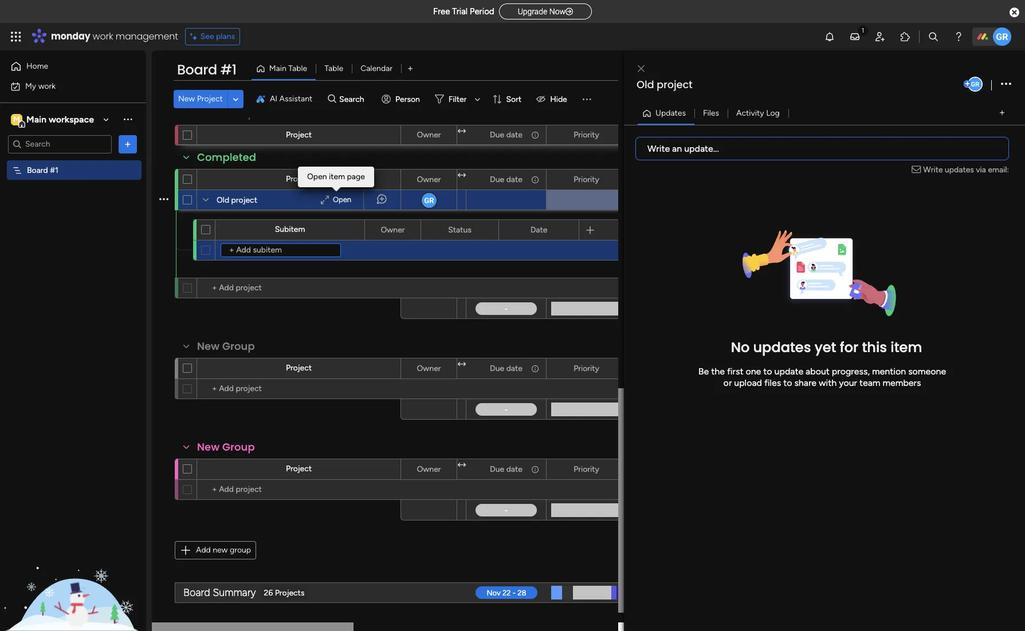 Task type: locate. For each thing, give the bounding box(es) containing it.
4 due from the top
[[490, 465, 505, 474]]

angle down image
[[233, 95, 239, 103]]

2 priority from the top
[[574, 175, 600, 184]]

main right workspace icon
[[26, 114, 46, 125]]

upload
[[735, 378, 762, 388]]

0 vertical spatial updates
[[945, 165, 975, 175]]

new
[[213, 546, 228, 556]]

1 horizontal spatial open
[[333, 195, 351, 204]]

1 horizontal spatial table
[[325, 64, 343, 73]]

0 vertical spatial new group field
[[194, 339, 258, 354]]

0 horizontal spatial #1
[[50, 165, 58, 175]]

date for 4th due date field
[[507, 465, 523, 474]]

v2 search image
[[328, 93, 337, 106]]

updates left via
[[945, 165, 975, 175]]

board #1 down the search in workspace field
[[27, 165, 58, 175]]

work inside 'button'
[[38, 81, 56, 91]]

0 vertical spatial new group
[[197, 339, 255, 354]]

Date field
[[528, 224, 551, 236]]

1 group from the top
[[222, 106, 255, 120]]

priority
[[574, 130, 600, 140], [574, 175, 600, 184], [574, 364, 600, 374], [574, 465, 600, 474]]

summary
[[213, 587, 256, 599]]

work right my
[[38, 81, 56, 91]]

see
[[200, 32, 214, 41]]

column information image for 2nd due date field from the bottom
[[531, 364, 540, 374]]

1 vertical spatial v2 expand column image
[[458, 171, 466, 181]]

1 vertical spatial open
[[333, 195, 351, 204]]

#1 up the angle down icon
[[220, 60, 237, 79]]

1 horizontal spatial to
[[784, 378, 793, 388]]

3 v2 expand column image from the top
[[458, 360, 466, 370]]

progress,
[[832, 366, 870, 377]]

1 column information image from the top
[[531, 175, 540, 184]]

v2 expand column image
[[458, 127, 466, 136], [458, 171, 466, 181], [458, 360, 466, 370]]

menu image
[[581, 93, 593, 105]]

person button
[[377, 90, 427, 108]]

2 new group from the top
[[197, 440, 255, 455]]

main up ai on the top of page
[[269, 64, 287, 73]]

1 due from the top
[[490, 130, 505, 140]]

write for write an update...
[[648, 143, 670, 154]]

0 vertical spatial column information image
[[531, 130, 540, 140]]

write left via
[[924, 165, 943, 175]]

1 vertical spatial column information image
[[531, 465, 540, 474]]

1 vertical spatial board #1
[[27, 165, 58, 175]]

1 vertical spatial old project
[[217, 195, 257, 205]]

0 vertical spatial write
[[648, 143, 670, 154]]

open up open "button"
[[307, 172, 327, 182]]

table
[[289, 64, 307, 73], [325, 64, 343, 73]]

inbox image
[[850, 31, 861, 42]]

project down completed field at top left
[[231, 195, 257, 205]]

open item page
[[307, 172, 365, 182]]

option
[[0, 160, 146, 162]]

update
[[775, 366, 804, 377]]

3 date from the top
[[507, 364, 523, 374]]

1 vertical spatial to
[[784, 378, 793, 388]]

board inside list box
[[27, 165, 48, 175]]

2 vertical spatial v2 expand column image
[[458, 360, 466, 370]]

0 horizontal spatial board #1
[[27, 165, 58, 175]]

1 vertical spatial group
[[222, 339, 255, 354]]

0 horizontal spatial to
[[764, 366, 773, 377]]

board
[[177, 60, 217, 79], [27, 165, 48, 175], [183, 587, 210, 599]]

filter button
[[430, 90, 485, 108]]

0 horizontal spatial item
[[329, 172, 345, 182]]

invite members image
[[875, 31, 886, 42]]

to down update
[[784, 378, 793, 388]]

board summary
[[183, 587, 256, 599]]

old project down close icon
[[637, 77, 693, 92]]

0 vertical spatial + add project text field
[[203, 281, 335, 295]]

Priority field
[[571, 129, 602, 141], [571, 173, 602, 186], [571, 363, 602, 375], [571, 464, 602, 476]]

workspace image
[[11, 113, 22, 126]]

due for 4th due date field
[[490, 465, 505, 474]]

lottie animation image
[[0, 516, 146, 632]]

greg robinson image
[[994, 28, 1012, 46]]

2 table from the left
[[325, 64, 343, 73]]

2 column information image from the top
[[531, 465, 540, 474]]

board #1
[[177, 60, 237, 79], [27, 165, 58, 175]]

select product image
[[10, 31, 22, 42]]

3 due date field from the top
[[487, 363, 526, 375]]

table up v2 search icon
[[325, 64, 343, 73]]

date for first due date field from the top of the page
[[507, 130, 523, 140]]

write inside button
[[648, 143, 670, 154]]

new group field for priority
[[194, 440, 258, 455]]

1 vertical spatial work
[[38, 81, 56, 91]]

1 vertical spatial column information image
[[531, 364, 540, 374]]

old project
[[637, 77, 693, 92], [217, 195, 257, 205]]

old down completed field at top left
[[217, 195, 229, 205]]

#1
[[220, 60, 237, 79], [258, 106, 270, 120], [50, 165, 58, 175]]

0 horizontal spatial table
[[289, 64, 307, 73]]

3 group from the top
[[222, 440, 255, 455]]

workspace options image
[[122, 114, 134, 125]]

0 horizontal spatial old project
[[217, 195, 257, 205]]

1 horizontal spatial main
[[269, 64, 287, 73]]

1 horizontal spatial item
[[891, 338, 923, 357]]

old project down completed field at top left
[[217, 195, 257, 205]]

2 column information image from the top
[[531, 364, 540, 374]]

old inside field
[[637, 77, 654, 92]]

0 vertical spatial group
[[222, 106, 255, 120]]

0 vertical spatial old
[[637, 77, 654, 92]]

2 horizontal spatial #1
[[258, 106, 270, 120]]

write an update... button
[[636, 137, 1010, 160]]

1 vertical spatial write
[[924, 165, 943, 175]]

2 v2 expand column image from the top
[[458, 171, 466, 181]]

0 vertical spatial board
[[177, 60, 217, 79]]

1 new group from the top
[[197, 339, 255, 354]]

options image
[[1002, 77, 1012, 92], [441, 125, 449, 145], [530, 125, 538, 145], [611, 125, 619, 145], [530, 170, 538, 189], [530, 359, 538, 379], [611, 359, 619, 379], [441, 460, 449, 480], [530, 460, 538, 480]]

priority field for new group #1
[[571, 129, 602, 141]]

Owner field
[[414, 129, 444, 141], [414, 173, 444, 186], [378, 224, 408, 236], [414, 363, 444, 375], [414, 464, 444, 476]]

home button
[[7, 57, 123, 76]]

1 new group field from the top
[[194, 339, 258, 354]]

1 priority field from the top
[[571, 129, 602, 141]]

work
[[93, 30, 113, 43], [38, 81, 56, 91]]

filter
[[449, 94, 467, 104]]

0 vertical spatial v2 expand column image
[[458, 127, 466, 136]]

0 vertical spatial project
[[657, 77, 693, 92]]

old down close icon
[[637, 77, 654, 92]]

board #1 list box
[[0, 158, 146, 335]]

new inside field
[[197, 106, 220, 120]]

no
[[731, 338, 750, 357]]

2 due date from the top
[[490, 175, 523, 184]]

0 vertical spatial #1
[[220, 60, 237, 79]]

updates button
[[638, 104, 695, 122]]

to up files
[[764, 366, 773, 377]]

1 vertical spatial project
[[231, 195, 257, 205]]

1 horizontal spatial project
[[657, 77, 693, 92]]

1 horizontal spatial write
[[924, 165, 943, 175]]

greg robinson image
[[968, 77, 983, 92]]

group inside new group #1 field
[[222, 106, 255, 120]]

2 vertical spatial #1
[[50, 165, 58, 175]]

management
[[116, 30, 178, 43]]

table inside the main table button
[[289, 64, 307, 73]]

main inside workspace selection element
[[26, 114, 46, 125]]

column information image
[[531, 130, 540, 140], [531, 465, 540, 474]]

column information image
[[531, 175, 540, 184], [531, 364, 540, 374]]

open for open
[[333, 195, 351, 204]]

work right monday
[[93, 30, 113, 43]]

lottie animation element
[[0, 516, 146, 632]]

1 table from the left
[[289, 64, 307, 73]]

1 horizontal spatial old
[[637, 77, 654, 92]]

yet
[[815, 338, 837, 357]]

main inside button
[[269, 64, 287, 73]]

options image
[[122, 138, 134, 150], [441, 170, 449, 189], [611, 170, 619, 189], [159, 186, 169, 214], [405, 220, 413, 240], [441, 359, 449, 379], [611, 460, 619, 480]]

add view image
[[408, 64, 413, 73]]

Due date field
[[487, 129, 526, 141], [487, 173, 526, 186], [487, 363, 526, 375], [487, 464, 526, 476]]

column information image for 2nd due date field from the top of the page
[[531, 175, 540, 184]]

1 priority from the top
[[574, 130, 600, 140]]

New Group field
[[194, 339, 258, 354], [194, 440, 258, 455]]

4 date from the top
[[507, 465, 523, 474]]

2 vertical spatial group
[[222, 440, 255, 455]]

new group
[[197, 339, 255, 354], [197, 440, 255, 455]]

main for main table
[[269, 64, 287, 73]]

date
[[507, 130, 523, 140], [507, 175, 523, 184], [507, 364, 523, 374], [507, 465, 523, 474]]

board left summary
[[183, 587, 210, 599]]

4 due date field from the top
[[487, 464, 526, 476]]

new group for due date
[[197, 339, 255, 354]]

open down open item page
[[333, 195, 351, 204]]

see plans
[[200, 32, 235, 41]]

group
[[230, 546, 251, 556]]

main
[[269, 64, 287, 73], [26, 114, 46, 125]]

2 due from the top
[[490, 175, 505, 184]]

about
[[806, 366, 830, 377]]

be the first one to update about progress, mention someone or upload files to share with your team members
[[699, 366, 947, 388]]

completed
[[197, 150, 256, 165]]

2 new group field from the top
[[194, 440, 258, 455]]

1 horizontal spatial old project
[[637, 77, 693, 92]]

an
[[673, 143, 682, 154]]

0 vertical spatial old project
[[637, 77, 693, 92]]

due date
[[490, 130, 523, 140], [490, 175, 523, 184], [490, 364, 523, 374], [490, 465, 523, 474]]

1 vertical spatial updates
[[754, 338, 812, 357]]

activity
[[737, 108, 765, 118]]

1 horizontal spatial updates
[[945, 165, 975, 175]]

item
[[329, 172, 345, 182], [891, 338, 923, 357]]

4 due date from the top
[[490, 465, 523, 474]]

board #1 up new project
[[177, 60, 237, 79]]

+ Add project text field
[[203, 382, 335, 396]]

column information image for first due date field from the top of the page
[[531, 130, 540, 140]]

1 vertical spatial new group
[[197, 440, 255, 455]]

2 group from the top
[[222, 339, 255, 354]]

0 horizontal spatial main
[[26, 114, 46, 125]]

0 vertical spatial column information image
[[531, 175, 540, 184]]

1 horizontal spatial board #1
[[177, 60, 237, 79]]

board up new project
[[177, 60, 217, 79]]

new project button
[[174, 90, 228, 108]]

one
[[746, 366, 762, 377]]

0 vertical spatial work
[[93, 30, 113, 43]]

now
[[550, 7, 566, 16]]

1 v2 expand column image from the top
[[458, 127, 466, 136]]

2 priority field from the top
[[571, 173, 602, 186]]

to
[[764, 366, 773, 377], [784, 378, 793, 388]]

add view image
[[1000, 109, 1005, 118]]

open
[[307, 172, 327, 182], [333, 195, 351, 204]]

priority field for new group
[[571, 464, 602, 476]]

1 vertical spatial old
[[217, 195, 229, 205]]

trial
[[452, 6, 468, 17]]

share
[[795, 378, 817, 388]]

group for priority
[[222, 339, 255, 354]]

updates
[[945, 165, 975, 175], [754, 338, 812, 357]]

project up updates
[[657, 77, 693, 92]]

+ Add project text field
[[203, 281, 335, 295], [203, 483, 335, 497]]

1 horizontal spatial work
[[93, 30, 113, 43]]

board down the search in workspace field
[[27, 165, 48, 175]]

updates up update
[[754, 338, 812, 357]]

envelope o image
[[912, 164, 924, 176]]

3 due date from the top
[[490, 364, 523, 374]]

new inside button
[[178, 94, 195, 104]]

item up mention
[[891, 338, 923, 357]]

or
[[724, 378, 732, 388]]

old project inside old project field
[[637, 77, 693, 92]]

m
[[13, 114, 20, 124]]

0 horizontal spatial open
[[307, 172, 327, 182]]

0 vertical spatial main
[[269, 64, 287, 73]]

new
[[178, 94, 195, 104], [197, 106, 220, 120], [197, 339, 220, 354], [197, 440, 220, 455]]

0 horizontal spatial updates
[[754, 338, 812, 357]]

#1 down the search in workspace field
[[50, 165, 58, 175]]

work for my
[[38, 81, 56, 91]]

0 horizontal spatial write
[[648, 143, 670, 154]]

1 vertical spatial new group field
[[194, 440, 258, 455]]

table up assistant
[[289, 64, 307, 73]]

1 vertical spatial + add project text field
[[203, 483, 335, 497]]

3 priority field from the top
[[571, 363, 602, 375]]

4 priority from the top
[[574, 465, 600, 474]]

owner
[[417, 130, 441, 140], [417, 175, 441, 184], [381, 225, 405, 235], [417, 364, 441, 374], [417, 465, 441, 474]]

dapulse close image
[[1010, 7, 1020, 18]]

upgrade now
[[518, 7, 566, 16]]

1 vertical spatial main
[[26, 114, 46, 125]]

table button
[[316, 60, 352, 78]]

due for 2nd due date field from the bottom
[[490, 364, 505, 374]]

workspace selection element
[[11, 113, 96, 128]]

1 vertical spatial board
[[27, 165, 48, 175]]

1 date from the top
[[507, 130, 523, 140]]

date for 2nd due date field from the bottom
[[507, 364, 523, 374]]

v2 expand column image for new group #1
[[458, 127, 466, 136]]

0 vertical spatial item
[[329, 172, 345, 182]]

0 vertical spatial open
[[307, 172, 327, 182]]

1 due date from the top
[[490, 130, 523, 140]]

due date for 4th due date field
[[490, 465, 523, 474]]

#1 down ai logo
[[258, 106, 270, 120]]

1 vertical spatial #1
[[258, 106, 270, 120]]

item left page
[[329, 172, 345, 182]]

write left 'an'
[[648, 143, 670, 154]]

0 vertical spatial board #1
[[177, 60, 237, 79]]

page
[[347, 172, 365, 182]]

4 priority field from the top
[[571, 464, 602, 476]]

1 horizontal spatial #1
[[220, 60, 237, 79]]

project
[[197, 94, 223, 104], [286, 130, 312, 140], [286, 174, 312, 184], [286, 363, 312, 373], [286, 464, 312, 474]]

v2 expand column image for new group
[[458, 360, 466, 370]]

free trial period
[[433, 6, 495, 17]]

files
[[703, 108, 720, 118]]

board inside field
[[177, 60, 217, 79]]

projects
[[275, 589, 305, 598]]

write
[[648, 143, 670, 154], [924, 165, 943, 175]]

help image
[[953, 31, 965, 42]]

be
[[699, 366, 709, 377]]

log
[[767, 108, 780, 118]]

date
[[531, 225, 548, 235]]

3 due from the top
[[490, 364, 505, 374]]

1 column information image from the top
[[531, 130, 540, 140]]

2 date from the top
[[507, 175, 523, 184]]

0 horizontal spatial work
[[38, 81, 56, 91]]

open inside "button"
[[333, 195, 351, 204]]

upgrade now link
[[499, 3, 592, 19]]

due date for first due date field from the top of the page
[[490, 130, 523, 140]]

your
[[839, 378, 858, 388]]

priority for new group
[[574, 465, 600, 474]]



Task type: vqa. For each thing, say whether or not it's contained in the screenshot.
group
yes



Task type: describe. For each thing, give the bounding box(es) containing it.
new group field for due date
[[194, 339, 258, 354]]

work for monday
[[93, 30, 113, 43]]

main table button
[[252, 60, 316, 78]]

monday
[[51, 30, 90, 43]]

updates for no
[[754, 338, 812, 357]]

team
[[860, 378, 881, 388]]

calendar
[[361, 64, 393, 73]]

monday work management
[[51, 30, 178, 43]]

updates for write
[[945, 165, 975, 175]]

1 image
[[858, 24, 869, 36]]

table inside table button
[[325, 64, 343, 73]]

new project
[[178, 94, 223, 104]]

activity log
[[737, 108, 780, 118]]

period
[[470, 6, 495, 17]]

due date for 2nd due date field from the bottom
[[490, 364, 523, 374]]

ai logo image
[[256, 95, 265, 104]]

add new group
[[196, 546, 251, 556]]

main for main workspace
[[26, 114, 46, 125]]

column information image for 4th due date field
[[531, 465, 540, 474]]

3 priority from the top
[[574, 364, 600, 374]]

Board #1 field
[[174, 60, 240, 80]]

open button
[[318, 193, 354, 207]]

subitem
[[275, 225, 305, 234]]

the
[[712, 366, 725, 377]]

new group #1
[[197, 106, 270, 120]]

my
[[25, 81, 36, 91]]

due for 2nd due date field from the top of the page
[[490, 175, 505, 184]]

dapulse addbtn image
[[964, 80, 972, 88]]

person
[[396, 94, 420, 104]]

my work
[[25, 81, 56, 91]]

open for open item page
[[307, 172, 327, 182]]

due for first due date field from the top of the page
[[490, 130, 505, 140]]

hide button
[[532, 90, 574, 108]]

board #1 inside list box
[[27, 165, 58, 175]]

main table
[[269, 64, 307, 73]]

26 projects
[[264, 589, 305, 598]]

this
[[862, 338, 888, 357]]

activity log button
[[728, 104, 789, 122]]

due date for 2nd due date field from the top of the page
[[490, 175, 523, 184]]

project inside old project field
[[657, 77, 693, 92]]

Old project field
[[634, 77, 962, 92]]

free
[[433, 6, 450, 17]]

plans
[[216, 32, 235, 41]]

my work button
[[7, 77, 123, 95]]

#1 inside list box
[[50, 165, 58, 175]]

project inside new project button
[[197, 94, 223, 104]]

Completed field
[[194, 150, 259, 165]]

1 + add project text field from the top
[[203, 281, 335, 295]]

+ Add subitem text field
[[221, 244, 341, 257]]

calendar button
[[352, 60, 401, 78]]

sort button
[[488, 90, 529, 108]]

0 vertical spatial to
[[764, 366, 773, 377]]

someone
[[909, 366, 947, 377]]

home
[[26, 61, 48, 71]]

email:
[[989, 165, 1010, 175]]

assistant
[[280, 94, 313, 104]]

priority field for completed
[[571, 173, 602, 186]]

write for write updates via email:
[[924, 165, 943, 175]]

1 vertical spatial item
[[891, 338, 923, 357]]

notifications image
[[824, 31, 836, 42]]

workspace
[[49, 114, 94, 125]]

priority for new group #1
[[574, 130, 600, 140]]

via
[[977, 165, 987, 175]]

new group for priority
[[197, 440, 255, 455]]

priority for completed
[[574, 175, 600, 184]]

26
[[264, 589, 273, 598]]

Search in workspace field
[[24, 138, 96, 151]]

mention
[[873, 366, 907, 377]]

ai assistant
[[270, 94, 313, 104]]

hide
[[550, 94, 567, 104]]

v2 expand column image
[[458, 461, 466, 471]]

main workspace
[[26, 114, 94, 125]]

write updates via email:
[[924, 165, 1010, 175]]

Status field
[[446, 224, 475, 236]]

2 vertical spatial board
[[183, 587, 210, 599]]

with
[[819, 378, 837, 388]]

for
[[840, 338, 859, 357]]

members
[[883, 378, 922, 388]]

arrow down image
[[471, 92, 485, 106]]

date for 2nd due date field from the top of the page
[[507, 175, 523, 184]]

board #1 inside field
[[177, 60, 237, 79]]

write an update...
[[648, 143, 719, 154]]

Search field
[[337, 91, 371, 107]]

upgrade
[[518, 7, 548, 16]]

2 + add project text field from the top
[[203, 483, 335, 497]]

no updates yet for this item
[[731, 338, 923, 357]]

search everything image
[[928, 31, 940, 42]]

files
[[765, 378, 782, 388]]

close image
[[638, 64, 645, 73]]

0 horizontal spatial old
[[217, 195, 229, 205]]

update...
[[685, 143, 719, 154]]

sort
[[506, 94, 522, 104]]

dapulse rightstroke image
[[566, 7, 573, 16]]

2 due date field from the top
[[487, 173, 526, 186]]

ai
[[270, 94, 278, 104]]

see plans button
[[185, 28, 240, 45]]

first
[[727, 366, 744, 377]]

apps image
[[900, 31, 912, 42]]

New Group #1 field
[[194, 106, 273, 121]]

files button
[[695, 104, 728, 122]]

group for due date
[[222, 106, 255, 120]]

1 due date field from the top
[[487, 129, 526, 141]]

status
[[448, 225, 472, 235]]

0 horizontal spatial project
[[231, 195, 257, 205]]

add
[[196, 546, 211, 556]]

ai assistant button
[[252, 90, 317, 108]]

add new group button
[[175, 542, 256, 560]]

updates
[[656, 108, 686, 118]]



